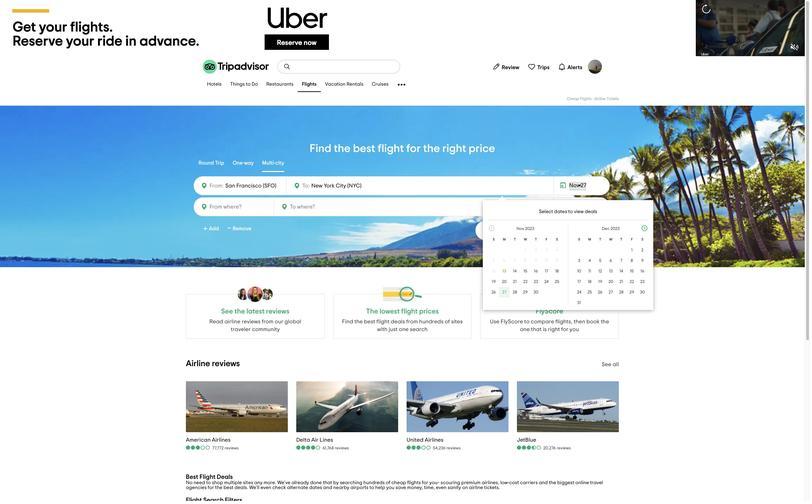 Task type: describe. For each thing, give the bounding box(es) containing it.
dec 2023
[[602, 227, 620, 231]]

united airlines
[[407, 437, 443, 443]]

25 for nov 2023
[[555, 280, 559, 284]]

alerts link
[[555, 60, 585, 74]]

1 horizontal spatial -
[[593, 97, 594, 101]]

4 for nov 2023
[[556, 248, 558, 252]]

s m t w t f s for nov
[[493, 238, 558, 241]]

economy
[[508, 227, 531, 233]]

agencies
[[186, 486, 207, 491]]

price
[[469, 143, 495, 154]]

right inside use flyscore to compare flights, then book the one that is right for you
[[548, 327, 560, 332]]

profile picture image
[[588, 60, 602, 74]]

united
[[407, 437, 423, 443]]

cheap
[[567, 97, 579, 101]]

16 for dec 2023
[[640, 269, 644, 273]]

best for for
[[353, 143, 375, 154]]

lines
[[320, 437, 333, 443]]

m for dec 2023
[[588, 238, 591, 241]]

cruises link
[[368, 77, 393, 92]]

3 of 5 bubbles image for american
[[186, 446, 211, 451]]

restaurants
[[266, 82, 294, 87]]

then
[[574, 319, 585, 325]]

hundreds inside the best flight deals no need to shop multiple sites any more. we've already done that by searching hundreds of cheap flights for you– scouring premium airlines, low-cost carriers and the biggest online travel agencies for the best deals. we'll even check alternate dates and nearby airports to help you save money, time, even sanity on airline tickets.
[[363, 481, 385, 486]]

54,236 reviews link
[[407, 445, 461, 451]]

3 of 5 bubbles image for united
[[407, 446, 431, 451]]

cheap
[[391, 481, 406, 486]]

online
[[575, 481, 589, 486]]

27 for dec 2023
[[609, 290, 613, 295]]

13 for nov
[[502, 269, 506, 273]]

1 horizontal spatial 27
[[581, 183, 586, 188]]

shop
[[212, 481, 223, 486]]

0 horizontal spatial 1
[[484, 227, 486, 233]]

5 for nov 2023
[[493, 259, 495, 263]]

13 for dec
[[609, 269, 613, 273]]

alternate
[[287, 486, 308, 491]]

compare
[[531, 319, 554, 325]]

airlines for american airlines
[[212, 437, 231, 443]]

the inside use flyscore to compare flights, then book the one that is right for you
[[601, 319, 609, 325]]

read airline reviews from our global traveler community
[[209, 319, 301, 332]]

we've
[[277, 481, 290, 486]]

77,772
[[212, 446, 224, 451]]

person
[[487, 227, 505, 233]]

1 t from the left
[[514, 238, 516, 241]]

carriers
[[520, 481, 538, 486]]

dates inside the best flight deals no need to shop multiple sites any more. we've already done that by searching hundreds of cheap flights for you– scouring premium airlines, low-cost carriers and the biggest online travel agencies for the best deals. we'll even check alternate dates and nearby airports to help you save money, time, even sanity on airline tickets.
[[309, 486, 322, 491]]

hotels link
[[203, 77, 226, 92]]

4 of 5 bubbles image
[[296, 446, 321, 451]]

deals for flight
[[391, 319, 405, 325]]

1 horizontal spatial and
[[539, 481, 548, 486]]

air
[[311, 437, 318, 443]]

more.
[[264, 481, 276, 486]]

american airlines link
[[186, 437, 239, 444]]

multiple
[[224, 481, 242, 486]]

0 vertical spatial right
[[442, 143, 466, 154]]

by
[[333, 481, 339, 486]]

vacation rentals link
[[321, 77, 368, 92]]

2 t from the left
[[535, 238, 537, 241]]

from:
[[209, 183, 224, 189]]

3 for nov 2023
[[545, 248, 548, 252]]

find the best flight for the right price
[[310, 143, 495, 154]]

From where? text field
[[208, 202, 269, 212]]

one search
[[399, 327, 428, 332]]

w for dec
[[609, 238, 612, 241]]

cost
[[509, 481, 519, 486]]

tickets.
[[484, 486, 500, 491]]

77,772 reviews link
[[186, 445, 239, 451]]

round trip link
[[199, 155, 224, 172]]

see all
[[602, 362, 619, 368]]

sites for best
[[451, 319, 463, 325]]

airlines for united airlines
[[425, 437, 443, 443]]

20,276
[[543, 446, 556, 451]]

14 for nov 2023
[[513, 269, 517, 273]]

vacation rentals
[[325, 82, 363, 87]]

the inside find the best flight deals from hundreds of sites with just one search
[[354, 319, 363, 325]]

21 for nov 2023
[[513, 280, 517, 284]]

flight for for
[[378, 143, 404, 154]]

delta air lines link
[[296, 437, 349, 444]]

1 vertical spatial flights
[[580, 97, 592, 101]]

61,768
[[323, 446, 334, 451]]

20 for dec
[[608, 280, 613, 284]]

travel
[[590, 481, 603, 486]]

2 for dec 2023
[[641, 248, 644, 252]]

restaurants link
[[262, 77, 298, 92]]

best
[[186, 474, 198, 481]]

check
[[272, 486, 286, 491]]

3.5 of 5 bubbles image
[[517, 446, 542, 451]]

0 vertical spatial flyscore
[[536, 308, 563, 315]]

nov 2023
[[517, 227, 534, 231]]

best for deals
[[364, 319, 375, 325]]

to left do
[[246, 82, 251, 87]]

tripadvisor image
[[203, 60, 269, 74]]

To where? text field
[[310, 181, 374, 190]]

nov for nov 2023
[[517, 227, 524, 231]]

one-
[[233, 161, 244, 166]]

american
[[186, 437, 211, 443]]

alerts
[[567, 64, 582, 70]]

54,236
[[433, 446, 446, 451]]

need
[[194, 481, 205, 486]]

0 vertical spatial airline
[[594, 97, 606, 101]]

reviews for 20,276 reviews
[[557, 446, 571, 451]]

14 for dec 2023
[[619, 269, 623, 273]]

m for nov 2023
[[503, 238, 506, 241]]

1 s from the left
[[493, 238, 495, 241]]

the
[[366, 308, 378, 315]]

10 for dec 2023
[[577, 269, 581, 273]]

see for see the latest reviews
[[221, 308, 233, 315]]

2 horizontal spatial for
[[422, 481, 428, 486]]

1 person economy
[[484, 227, 531, 233]]

airline reviews link
[[186, 360, 240, 368]]

61,768 reviews
[[323, 446, 349, 451]]

s m t w t f s for dec
[[578, 238, 643, 241]]

0 horizontal spatial for
[[208, 486, 214, 491]]

that inside the best flight deals no need to shop multiple sites any more. we've already done that by searching hundreds of cheap flights for you– scouring premium airlines, low-cost carriers and the biggest online travel agencies for the best deals. we'll even check alternate dates and nearby airports to help you save money, time, even sanity on airline tickets.
[[323, 481, 332, 486]]

4 s from the left
[[641, 238, 643, 241]]

30 for dec 2023
[[640, 290, 645, 295]]

30 for nov 2023
[[534, 290, 538, 295]]

view
[[574, 209, 584, 214]]

2 s from the left
[[556, 238, 558, 241]]

for you
[[561, 327, 579, 332]]

multi-city
[[262, 161, 284, 166]]

7 for nov 2023
[[514, 259, 516, 263]]

traveler community
[[231, 327, 280, 332]]

3 t from the left
[[599, 238, 601, 241]]

things to do
[[230, 82, 258, 87]]

0 vertical spatial dates
[[554, 209, 567, 214]]

deals
[[217, 474, 233, 481]]

26 for nov 2023
[[491, 290, 496, 295]]

on
[[462, 486, 468, 491]]

27 for nov 2023
[[502, 290, 506, 295]]

global
[[285, 319, 301, 325]]

biggest
[[557, 481, 574, 486]]

city
[[275, 161, 284, 166]]

flight prices
[[401, 308, 439, 315]]

best flight deals no need to shop multiple sites any more. we've already done that by searching hundreds of cheap flights for you– scouring premium airlines, low-cost carriers and the biggest online travel agencies for the best deals. we'll even check alternate dates and nearby airports to help you save money, time, even sanity on airline tickets.
[[186, 474, 603, 491]]

do
[[252, 82, 258, 87]]

4 t from the left
[[620, 238, 622, 241]]

time,
[[424, 486, 435, 491]]

scouring
[[441, 481, 460, 486]]

9 for dec 2023
[[641, 259, 644, 263]]

help
[[375, 486, 385, 491]]

9 for nov 2023
[[535, 259, 537, 263]]

26 for dec 2023
[[598, 290, 603, 295]]

find for find the best flight for the right price
[[310, 143, 331, 154]]

review
[[502, 64, 519, 70]]



Task type: vqa. For each thing, say whether or not it's contained in the screenshot.
searching over 60,000 locations worldwide to find you the right car at the right price
no



Task type: locate. For each thing, give the bounding box(es) containing it.
0 horizontal spatial 23
[[534, 280, 538, 284]]

1 8 from the left
[[524, 259, 527, 263]]

6 for nov
[[503, 259, 506, 263]]

see
[[221, 308, 233, 315], [602, 362, 611, 368]]

flight inside find the best flight deals from hundreds of sites with just one search
[[377, 319, 390, 325]]

hundreds
[[419, 319, 443, 325], [363, 481, 385, 486]]

3 of 5 bubbles image down american
[[186, 446, 211, 451]]

nov for nov 27
[[569, 183, 579, 188]]

0 horizontal spatial 8
[[524, 259, 527, 263]]

23 for dec 2023
[[640, 280, 645, 284]]

1 19 from the left
[[492, 280, 496, 284]]

airline
[[224, 319, 240, 325], [469, 486, 483, 491]]

save
[[396, 486, 406, 491]]

trips link
[[525, 60, 552, 74]]

2 21 from the left
[[620, 280, 623, 284]]

book
[[586, 319, 600, 325]]

trips
[[537, 64, 550, 70]]

3 s from the left
[[578, 238, 580, 241]]

you
[[386, 486, 394, 491]]

dates
[[554, 209, 567, 214], [309, 486, 322, 491]]

5
[[493, 259, 495, 263], [599, 259, 601, 263]]

0 horizontal spatial 16
[[534, 269, 538, 273]]

0 horizontal spatial 13
[[502, 269, 506, 273]]

0 vertical spatial 4
[[556, 248, 558, 252]]

1 f from the left
[[546, 238, 547, 241]]

0 horizontal spatial -
[[228, 223, 231, 234]]

1 w from the left
[[524, 238, 527, 241]]

our
[[275, 319, 283, 325]]

0 horizontal spatial 7
[[514, 259, 516, 263]]

from up one search at the bottom of page
[[406, 319, 418, 325]]

hundreds down flight prices
[[419, 319, 443, 325]]

trip
[[215, 161, 224, 166]]

best inside find the best flight deals from hundreds of sites with just one search
[[364, 319, 375, 325]]

6 down dec 2023
[[610, 259, 612, 263]]

0 horizontal spatial 11
[[556, 259, 558, 263]]

1 horizontal spatial 15
[[630, 269, 634, 273]]

From where? text field
[[224, 181, 282, 191]]

0 horizontal spatial dates
[[309, 486, 322, 491]]

2 vertical spatial best
[[224, 486, 233, 491]]

0 horizontal spatial deals
[[391, 319, 405, 325]]

reviews for 54,236 reviews
[[447, 446, 461, 451]]

airline right "on" in the right bottom of the page
[[469, 486, 483, 491]]

29 for dec 2023
[[630, 290, 634, 295]]

sites inside find the best flight deals from hundreds of sites with just one search
[[451, 319, 463, 325]]

and
[[539, 481, 548, 486], [323, 486, 332, 491]]

with
[[377, 327, 387, 332]]

1 horizontal spatial 17
[[577, 280, 581, 284]]

2 airlines from the left
[[425, 437, 443, 443]]

that left by
[[323, 481, 332, 486]]

0 vertical spatial nov
[[569, 183, 579, 188]]

16 for nov 2023
[[534, 269, 538, 273]]

reviews inside "link"
[[557, 446, 571, 451]]

0 horizontal spatial 2
[[535, 248, 537, 252]]

1 m from the left
[[503, 238, 506, 241]]

airline inside read airline reviews from our global traveler community
[[224, 319, 240, 325]]

54,236 reviews
[[433, 446, 461, 451]]

2 30 from the left
[[640, 290, 645, 295]]

1 horizontal spatial flyscore
[[536, 308, 563, 315]]

0 horizontal spatial w
[[524, 238, 527, 241]]

just
[[389, 327, 398, 332]]

0 horizontal spatial flyscore
[[501, 319, 523, 325]]

and left by
[[323, 486, 332, 491]]

dec
[[602, 227, 610, 231]]

2 26 from the left
[[598, 290, 603, 295]]

22 for nov 2023
[[523, 280, 528, 284]]

2 5 from the left
[[599, 259, 601, 263]]

and right carriers
[[539, 481, 548, 486]]

1 horizontal spatial 2
[[641, 248, 644, 252]]

19 for nov
[[492, 280, 496, 284]]

0 horizontal spatial airline
[[224, 319, 240, 325]]

28 for nov 2023
[[513, 290, 517, 295]]

10 for nov 2023
[[544, 259, 548, 263]]

1 3 of 5 bubbles image from the left
[[186, 446, 211, 451]]

to left view
[[568, 209, 573, 214]]

77,772 reviews
[[212, 446, 239, 451]]

reviews for 77,772 reviews
[[225, 446, 239, 451]]

read
[[209, 319, 223, 325]]

3 of 5 bubbles image down united
[[407, 446, 431, 451]]

1 13 from the left
[[502, 269, 506, 273]]

from left our
[[262, 319, 273, 325]]

1 horizontal spatial 8
[[631, 259, 633, 263]]

1 horizontal spatial 9
[[641, 259, 644, 263]]

1 horizontal spatial sites
[[451, 319, 463, 325]]

2023 for dec 2023
[[610, 227, 620, 231]]

1 horizontal spatial 14
[[619, 269, 623, 273]]

nov up view
[[569, 183, 579, 188]]

multi-
[[262, 161, 275, 166]]

4 for dec 2023
[[589, 259, 591, 263]]

28
[[513, 290, 517, 295], [619, 290, 624, 295]]

2 3 of 5 bubbles image from the left
[[407, 446, 431, 451]]

0 horizontal spatial 12
[[492, 269, 496, 273]]

18 for nov 2023
[[555, 269, 559, 273]]

airline right read
[[224, 319, 240, 325]]

2 13 from the left
[[609, 269, 613, 273]]

1 horizontal spatial 2023
[[610, 227, 620, 231]]

0 vertical spatial 24
[[544, 280, 549, 284]]

1 even from the left
[[261, 486, 271, 491]]

0 horizontal spatial 2023
[[525, 227, 534, 231]]

0 horizontal spatial 18
[[555, 269, 559, 273]]

deals right view
[[585, 209, 597, 214]]

see for see all
[[602, 362, 611, 368]]

3 of 5 bubbles image
[[186, 446, 211, 451], [407, 446, 431, 451]]

w for nov
[[524, 238, 527, 241]]

of
[[445, 319, 450, 325], [386, 481, 390, 486]]

0 horizontal spatial right
[[442, 143, 466, 154]]

round trip
[[199, 161, 224, 166]]

even right we'll
[[261, 486, 271, 491]]

2 from from the left
[[406, 319, 418, 325]]

sites for deals
[[243, 481, 253, 486]]

0 horizontal spatial flights
[[302, 82, 317, 87]]

1 horizontal spatial 6
[[610, 259, 612, 263]]

1 horizontal spatial 22
[[630, 280, 634, 284]]

0 vertical spatial 10
[[544, 259, 548, 263]]

1 horizontal spatial s m t w t f s
[[578, 238, 643, 241]]

4
[[556, 248, 558, 252], [589, 259, 591, 263]]

0 horizontal spatial see
[[221, 308, 233, 315]]

5 for dec 2023
[[599, 259, 601, 263]]

1 7 from the left
[[514, 259, 516, 263]]

to left shop
[[206, 481, 211, 486]]

searching
[[340, 481, 362, 486]]

1 horizontal spatial w
[[609, 238, 612, 241]]

flights
[[302, 82, 317, 87], [580, 97, 592, 101]]

w down dec 2023
[[609, 238, 612, 241]]

2 15 from the left
[[630, 269, 634, 273]]

from inside read airline reviews from our global traveler community
[[262, 319, 273, 325]]

2
[[535, 248, 537, 252], [641, 248, 644, 252]]

1 vertical spatial 4
[[589, 259, 591, 263]]

1 2 from the left
[[535, 248, 537, 252]]

26
[[491, 290, 496, 295], [598, 290, 603, 295]]

2 19 from the left
[[598, 280, 602, 284]]

f for nov 2023
[[546, 238, 547, 241]]

w down nov 2023
[[524, 238, 527, 241]]

1 from from the left
[[262, 319, 273, 325]]

1 horizontal spatial 7
[[620, 259, 622, 263]]

1 horizontal spatial 25
[[587, 290, 592, 295]]

1 2023 from the left
[[525, 227, 534, 231]]

flights right the cheap at the right top of page
[[580, 97, 592, 101]]

see left all
[[602, 362, 611, 368]]

3 for dec 2023
[[578, 259, 580, 263]]

0 horizontal spatial 20
[[502, 280, 507, 284]]

see up read
[[221, 308, 233, 315]]

To where? text field
[[288, 202, 349, 212]]

30
[[534, 290, 538, 295], [640, 290, 645, 295]]

deals.
[[234, 486, 248, 491]]

0 vertical spatial deals
[[585, 209, 597, 214]]

1 16 from the left
[[534, 269, 538, 273]]

17 for nov 2023
[[545, 269, 548, 273]]

one-way link
[[233, 155, 254, 172]]

21 for dec 2023
[[620, 280, 623, 284]]

0 horizontal spatial 15
[[524, 269, 527, 273]]

lowest
[[380, 308, 400, 315]]

round
[[199, 161, 214, 166]]

24 for nov 2023
[[544, 280, 549, 284]]

1 horizontal spatial airline
[[594, 97, 606, 101]]

remove
[[233, 226, 251, 232]]

flight
[[378, 143, 404, 154], [377, 319, 390, 325]]

0 horizontal spatial 5
[[493, 259, 495, 263]]

hotels
[[207, 82, 222, 87]]

one
[[520, 327, 530, 332]]

1 for dec
[[631, 248, 633, 252]]

0 horizontal spatial 10
[[544, 259, 548, 263]]

1 14 from the left
[[513, 269, 517, 273]]

1 vertical spatial flyscore
[[501, 319, 523, 325]]

20 for nov
[[502, 280, 507, 284]]

1 26 from the left
[[491, 290, 496, 295]]

see all link
[[602, 362, 619, 368]]

reviews inside read airline reviews from our global traveler community
[[242, 319, 261, 325]]

2 f from the left
[[631, 238, 633, 241]]

2 2023 from the left
[[610, 227, 620, 231]]

1 horizontal spatial 3
[[578, 259, 580, 263]]

2 23 from the left
[[640, 280, 645, 284]]

8 for dec 2023
[[631, 259, 633, 263]]

all
[[613, 362, 619, 368]]

to inside use flyscore to compare flights, then book the one that is right for you
[[524, 319, 530, 325]]

flight for deals
[[377, 319, 390, 325]]

to up one at the bottom
[[524, 319, 530, 325]]

1 horizontal spatial 13
[[609, 269, 613, 273]]

vacation
[[325, 82, 346, 87]]

14
[[513, 269, 517, 273], [619, 269, 623, 273]]

0 horizontal spatial and
[[323, 486, 332, 491]]

1 vertical spatial nov
[[517, 227, 524, 231]]

of inside the best flight deals no need to shop multiple sites any more. we've already done that by searching hundreds of cheap flights for you– scouring premium airlines, low-cost carriers and the biggest online travel agencies for the best deals. we'll even check alternate dates and nearby airports to help you save money, time, even sanity on airline tickets.
[[386, 481, 390, 486]]

that inside use flyscore to compare flights, then book the one that is right for you
[[531, 327, 542, 332]]

1 vertical spatial 25
[[587, 290, 592, 295]]

0 horizontal spatial sites
[[243, 481, 253, 486]]

7
[[514, 259, 516, 263], [620, 259, 622, 263]]

flights
[[407, 481, 421, 486]]

hundreds inside find the best flight deals from hundreds of sites with just one search
[[419, 319, 443, 325]]

already
[[291, 481, 309, 486]]

money,
[[407, 486, 423, 491]]

dates right already at the left bottom of page
[[309, 486, 322, 491]]

to left help
[[370, 486, 374, 491]]

1 vertical spatial airline
[[186, 360, 210, 368]]

2 12 from the left
[[598, 269, 602, 273]]

26 up use
[[491, 290, 496, 295]]

jetblue link
[[517, 437, 571, 444]]

11 for nov 2023
[[556, 259, 558, 263]]

0 vertical spatial -
[[593, 97, 594, 101]]

1 vertical spatial of
[[386, 481, 390, 486]]

1 vertical spatial dates
[[309, 486, 322, 491]]

airlines up 77,772
[[212, 437, 231, 443]]

0 vertical spatial 25
[[555, 280, 559, 284]]

29 for nov 2023
[[523, 290, 528, 295]]

17
[[545, 269, 548, 273], [577, 280, 581, 284]]

1 20 from the left
[[502, 280, 507, 284]]

flyscore up compare
[[536, 308, 563, 315]]

s m t w t f s
[[493, 238, 558, 241], [578, 238, 643, 241]]

of inside find the best flight deals from hundreds of sites with just one search
[[445, 319, 450, 325]]

0 vertical spatial best
[[353, 143, 375, 154]]

1 s m t w t f s from the left
[[493, 238, 558, 241]]

1 horizontal spatial 1
[[525, 248, 526, 252]]

advertisement region
[[0, 0, 805, 56]]

1 for nov
[[525, 248, 526, 252]]

reviews for 61,768 reviews
[[335, 446, 349, 451]]

29
[[523, 290, 528, 295], [630, 290, 634, 295]]

2023 right dec
[[610, 227, 620, 231]]

2 horizontal spatial 1
[[631, 248, 633, 252]]

1 horizontal spatial 18
[[588, 280, 592, 284]]

0 horizontal spatial 28
[[513, 290, 517, 295]]

sites inside the best flight deals no need to shop multiple sites any more. we've already done that by searching hundreds of cheap flights for you– scouring premium airlines, low-cost carriers and the biggest online travel agencies for the best deals. we'll even check alternate dates and nearby airports to help you save money, time, even sanity on airline tickets.
[[243, 481, 253, 486]]

1 15 from the left
[[524, 269, 527, 273]]

2 9 from the left
[[641, 259, 644, 263]]

1 vertical spatial flight
[[377, 319, 390, 325]]

2 7 from the left
[[620, 259, 622, 263]]

find the best flight deals from hundreds of sites with just one search
[[342, 319, 463, 332]]

15 for dec 2023
[[630, 269, 634, 273]]

flyscore up one at the bottom
[[501, 319, 523, 325]]

deals for view
[[585, 209, 597, 214]]

23 for nov 2023
[[534, 280, 538, 284]]

1 horizontal spatial for
[[406, 143, 421, 154]]

best inside the best flight deals no need to shop multiple sites any more. we've already done that by searching hundreds of cheap flights for you– scouring premium airlines, low-cost carriers and the biggest online travel agencies for the best deals. we'll even check alternate dates and nearby airports to help you save money, time, even sanity on airline tickets.
[[224, 486, 233, 491]]

2 14 from the left
[[619, 269, 623, 273]]

hundreds left you
[[363, 481, 385, 486]]

airline inside the best flight deals no need to shop multiple sites any more. we've already done that by searching hundreds of cheap flights for you– scouring premium airlines, low-cost carriers and the biggest online travel agencies for the best deals. we'll even check alternate dates and nearby airports to help you save money, time, even sanity on airline tickets.
[[469, 486, 483, 491]]

find for find the best flight deals from hundreds of sites with just one search
[[342, 319, 353, 325]]

1 22 from the left
[[523, 280, 528, 284]]

0 vertical spatial of
[[445, 319, 450, 325]]

latest
[[246, 308, 265, 315]]

- left remove
[[228, 223, 231, 234]]

1 horizontal spatial 3 of 5 bubbles image
[[407, 446, 431, 451]]

right left price
[[442, 143, 466, 154]]

2 6 from the left
[[610, 259, 612, 263]]

3 of 5 bubbles image inside 54,236 reviews link
[[407, 446, 431, 451]]

1 horizontal spatial 26
[[598, 290, 603, 295]]

7 for dec 2023
[[620, 259, 622, 263]]

2 2 from the left
[[641, 248, 644, 252]]

1 21 from the left
[[513, 280, 517, 284]]

0 vertical spatial that
[[531, 327, 542, 332]]

0 vertical spatial 11
[[556, 259, 558, 263]]

1 29 from the left
[[523, 290, 528, 295]]

18 for dec 2023
[[588, 280, 592, 284]]

0 vertical spatial 17
[[545, 269, 548, 273]]

0 horizontal spatial s m t w t f s
[[493, 238, 558, 241]]

american airlines
[[186, 437, 231, 443]]

flights left vacation
[[302, 82, 317, 87]]

26 up book
[[598, 290, 603, 295]]

0 horizontal spatial 29
[[523, 290, 528, 295]]

2 29 from the left
[[630, 290, 634, 295]]

2023 right person
[[525, 227, 534, 231]]

2 even from the left
[[436, 486, 447, 491]]

1 horizontal spatial 10
[[577, 269, 581, 273]]

search image
[[284, 63, 291, 70]]

19 for dec
[[598, 280, 602, 284]]

s m t w t f s down dec 2023
[[578, 238, 643, 241]]

1 23 from the left
[[534, 280, 538, 284]]

2 16 from the left
[[640, 269, 644, 273]]

f for dec 2023
[[631, 238, 633, 241]]

1 horizontal spatial of
[[445, 319, 450, 325]]

2 22 from the left
[[630, 280, 634, 284]]

1 28 from the left
[[513, 290, 517, 295]]

6 down 1 person economy
[[503, 259, 506, 263]]

airlines up 54,236 reviews link
[[425, 437, 443, 443]]

25
[[555, 280, 559, 284], [587, 290, 592, 295]]

1 horizontal spatial 20
[[608, 280, 613, 284]]

done
[[310, 481, 322, 486]]

the lowest flight prices
[[366, 308, 439, 315]]

2 s m t w t f s from the left
[[578, 238, 643, 241]]

25 for dec 2023
[[587, 290, 592, 295]]

1 5 from the left
[[493, 259, 495, 263]]

1 horizontal spatial deals
[[585, 209, 597, 214]]

reviews for airline reviews
[[212, 360, 240, 368]]

airline reviews
[[186, 360, 240, 368]]

17 for dec 2023
[[577, 280, 581, 284]]

24
[[544, 280, 549, 284], [577, 290, 581, 295]]

cheap flights - airline tickets
[[567, 97, 619, 101]]

cruises
[[372, 82, 389, 87]]

0 horizontal spatial 25
[[555, 280, 559, 284]]

1 horizontal spatial 12
[[598, 269, 602, 273]]

15 for nov 2023
[[524, 269, 527, 273]]

1 horizontal spatial see
[[602, 362, 611, 368]]

s m t w t f s down nov 2023
[[493, 238, 558, 241]]

right
[[442, 143, 466, 154], [548, 327, 560, 332]]

is
[[543, 327, 547, 332]]

2 for nov 2023
[[535, 248, 537, 252]]

22 for dec 2023
[[630, 280, 634, 284]]

1 vertical spatial right
[[548, 327, 560, 332]]

2 8 from the left
[[631, 259, 633, 263]]

1 horizontal spatial hundreds
[[419, 319, 443, 325]]

from inside find the best flight deals from hundreds of sites with just one search
[[406, 319, 418, 325]]

1 30 from the left
[[534, 290, 538, 295]]

2 m from the left
[[588, 238, 591, 241]]

22
[[523, 280, 528, 284], [630, 280, 634, 284]]

flyscore inside use flyscore to compare flights, then book the one that is right for you
[[501, 319, 523, 325]]

review link
[[489, 60, 522, 74]]

8 for nov 2023
[[524, 259, 527, 263]]

right right "is"
[[548, 327, 560, 332]]

1 6 from the left
[[503, 259, 506, 263]]

1 horizontal spatial 4
[[589, 259, 591, 263]]

2 w from the left
[[609, 238, 612, 241]]

28 for dec 2023
[[619, 290, 624, 295]]

6 for dec
[[610, 259, 612, 263]]

find inside find the best flight deals from hundreds of sites with just one search
[[342, 319, 353, 325]]

reviews
[[266, 308, 289, 315], [242, 319, 261, 325], [212, 360, 240, 368], [335, 446, 349, 451], [225, 446, 239, 451], [447, 446, 461, 451], [557, 446, 571, 451]]

0 horizontal spatial airline
[[186, 360, 210, 368]]

1 horizontal spatial from
[[406, 319, 418, 325]]

deals up just
[[391, 319, 405, 325]]

0 horizontal spatial 21
[[513, 280, 517, 284]]

you–
[[429, 481, 440, 486]]

0 horizontal spatial 3 of 5 bubbles image
[[186, 446, 211, 451]]

11 for dec 2023
[[588, 269, 591, 273]]

2 20 from the left
[[608, 280, 613, 284]]

12 for nov
[[492, 269, 496, 273]]

12 for dec
[[598, 269, 602, 273]]

dates right "select"
[[554, 209, 567, 214]]

even right time,
[[436, 486, 447, 491]]

0 horizontal spatial 19
[[492, 280, 496, 284]]

delta air lines
[[296, 437, 333, 443]]

1 vertical spatial deals
[[391, 319, 405, 325]]

1 airlines from the left
[[212, 437, 231, 443]]

27
[[581, 183, 586, 188], [502, 290, 506, 295], [609, 290, 613, 295]]

1 12 from the left
[[492, 269, 496, 273]]

1 horizontal spatial 11
[[588, 269, 591, 273]]

2 28 from the left
[[619, 290, 624, 295]]

None search field
[[278, 60, 400, 73]]

1 horizontal spatial flights
[[580, 97, 592, 101]]

1 9 from the left
[[535, 259, 537, 263]]

that
[[531, 327, 542, 332], [323, 481, 332, 486]]

8
[[524, 259, 527, 263], [631, 259, 633, 263]]

nov right person
[[517, 227, 524, 231]]

see the latest reviews
[[221, 308, 289, 315]]

- left tickets
[[593, 97, 594, 101]]

airlines,
[[482, 481, 499, 486]]

2023 for nov 2023
[[525, 227, 534, 231]]

3 of 5 bubbles image inside 77,772 reviews link
[[186, 446, 211, 451]]

0 horizontal spatial 14
[[513, 269, 517, 273]]

0 vertical spatial 18
[[555, 269, 559, 273]]

24 for dec 2023
[[577, 290, 581, 295]]

add
[[209, 226, 219, 232]]

flight
[[200, 474, 216, 481]]

flights link
[[298, 77, 321, 92]]

1
[[484, 227, 486, 233], [525, 248, 526, 252], [631, 248, 633, 252]]

multi-city link
[[262, 155, 284, 172]]

0 horizontal spatial from
[[262, 319, 273, 325]]

sites
[[451, 319, 463, 325], [243, 481, 253, 486]]

use flyscore to compare flights, then book the one that is right for you
[[490, 319, 609, 332]]

that left "is"
[[531, 327, 542, 332]]

- remove
[[228, 223, 251, 234]]

1 horizontal spatial nov
[[569, 183, 579, 188]]

deals inside find the best flight deals from hundreds of sites with just one search
[[391, 319, 405, 325]]



